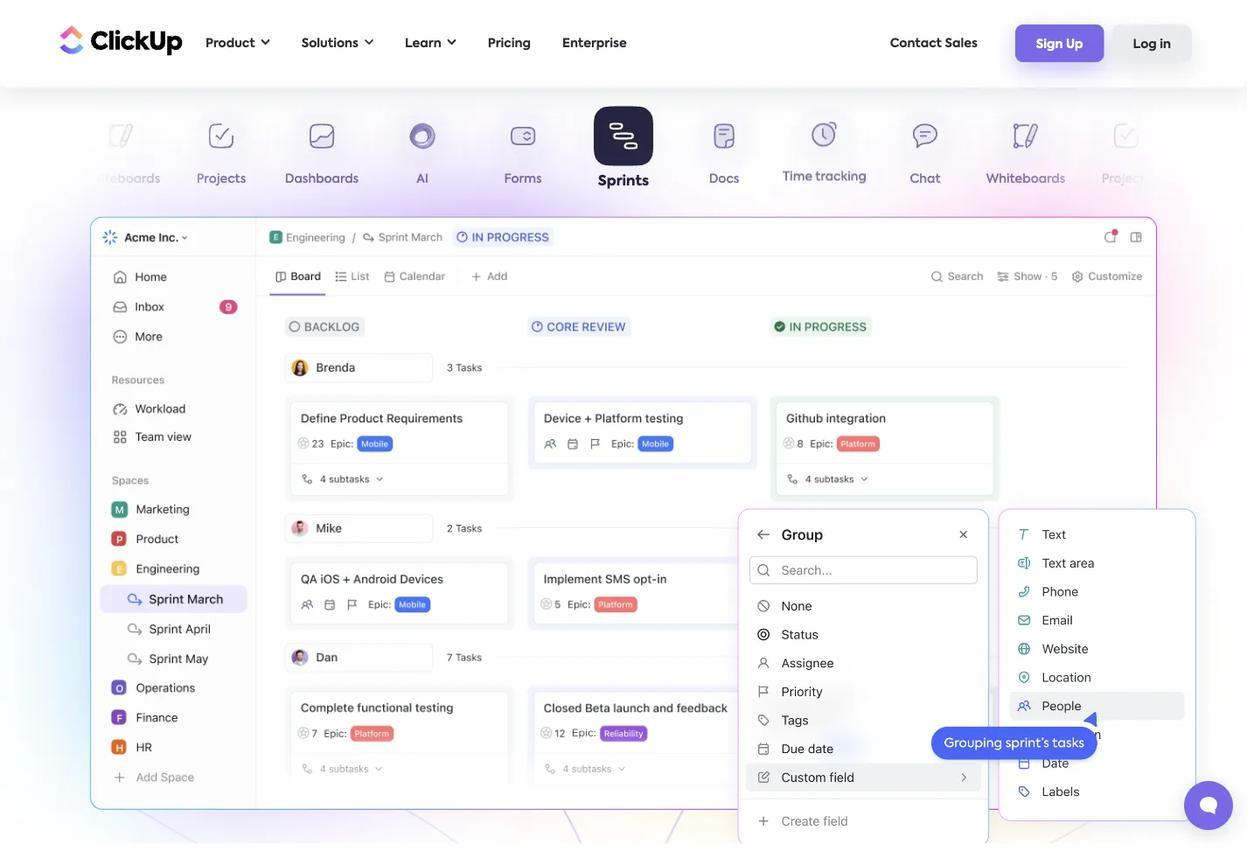 Task type: describe. For each thing, give the bounding box(es) containing it.
sprints button
[[573, 106, 674, 193]]

2 chat button from the left
[[875, 112, 976, 193]]

sign
[[1036, 38, 1063, 50]]

sprints
[[598, 174, 649, 188]]

2 projects button from the left
[[1076, 112, 1177, 193]]

log in
[[1133, 38, 1171, 50]]

time tracking button
[[775, 112, 875, 193]]

sales
[[945, 37, 978, 49]]

product button
[[197, 25, 279, 61]]

solutions button
[[293, 25, 382, 61]]

sign up button
[[1015, 25, 1104, 62]]

2 chat from the left
[[910, 173, 941, 185]]

docs
[[709, 173, 739, 185]]

solutions
[[302, 37, 359, 49]]

1 projects button from the left
[[171, 112, 272, 193]]

up
[[1066, 38, 1083, 50]]

contact sales link
[[881, 25, 987, 61]]

in
[[1160, 38, 1171, 50]]

time
[[783, 173, 813, 185]]

whiteboards for second whiteboards 'button' from the right
[[81, 173, 160, 185]]

log
[[1133, 38, 1157, 50]]

2 whiteboards button from the left
[[976, 112, 1076, 193]]

time tracking
[[783, 173, 867, 185]]

forms button
[[473, 112, 573, 193]]



Task type: locate. For each thing, give the bounding box(es) containing it.
1 chat button from the left
[[0, 112, 70, 193]]

whiteboards button
[[70, 112, 171, 193], [976, 112, 1076, 193]]

enterprise
[[562, 37, 627, 49]]

ai
[[417, 173, 428, 185]]

log in link
[[1112, 25, 1192, 62]]

ai button
[[372, 112, 473, 193]]

pricing link
[[479, 25, 540, 61]]

0 horizontal spatial chat button
[[0, 112, 70, 193]]

dashboards button
[[272, 112, 372, 193]]

chat
[[5, 173, 35, 185], [910, 173, 941, 185]]

enterprise link
[[554, 25, 636, 61]]

dashboards
[[285, 173, 359, 185]]

1 projects from the left
[[197, 173, 246, 185]]

whiteboards for second whiteboards 'button'
[[987, 173, 1066, 185]]

1 horizontal spatial chat
[[910, 173, 941, 185]]

2 whiteboards from the left
[[987, 173, 1066, 185]]

forms
[[504, 173, 542, 185]]

2 projects from the left
[[1102, 173, 1151, 185]]

contact
[[890, 37, 942, 49]]

1 horizontal spatial projects button
[[1076, 112, 1177, 193]]

0 horizontal spatial whiteboards
[[81, 173, 160, 185]]

0 horizontal spatial projects
[[197, 173, 246, 185]]

pricing
[[488, 37, 531, 49]]

dashboar
[[1190, 173, 1247, 185]]

tracking
[[816, 173, 867, 185]]

clickup image
[[55, 23, 183, 57]]

1 whiteboards from the left
[[81, 173, 160, 185]]

dashboar button
[[1177, 112, 1247, 193]]

sign up
[[1036, 38, 1083, 50]]

whiteboards
[[81, 173, 160, 185], [987, 173, 1066, 185]]

chat button
[[0, 112, 70, 193], [875, 112, 976, 193]]

product
[[206, 37, 255, 49]]

projects
[[197, 173, 246, 185], [1102, 173, 1151, 185]]

projects button
[[171, 112, 272, 193], [1076, 112, 1177, 193]]

1 horizontal spatial whiteboards
[[987, 173, 1066, 185]]

docs button
[[674, 112, 775, 193]]

learn
[[405, 37, 442, 49]]

contact sales
[[890, 37, 978, 49]]

1 chat from the left
[[5, 173, 35, 185]]

projects for 2nd projects "button"
[[1102, 173, 1151, 185]]

0 horizontal spatial projects button
[[171, 112, 272, 193]]

1 horizontal spatial whiteboards button
[[976, 112, 1076, 193]]

projects for 1st projects "button"
[[197, 173, 246, 185]]

0 horizontal spatial chat
[[5, 173, 35, 185]]

sprints image
[[90, 217, 1158, 810], [716, 489, 1219, 844]]

1 whiteboards button from the left
[[70, 112, 171, 193]]

0 horizontal spatial whiteboards button
[[70, 112, 171, 193]]

1 horizontal spatial projects
[[1102, 173, 1151, 185]]

1 horizontal spatial chat button
[[875, 112, 976, 193]]

learn button
[[396, 25, 465, 61]]



Task type: vqa. For each thing, say whether or not it's contained in the screenshot.
Chat image
no



